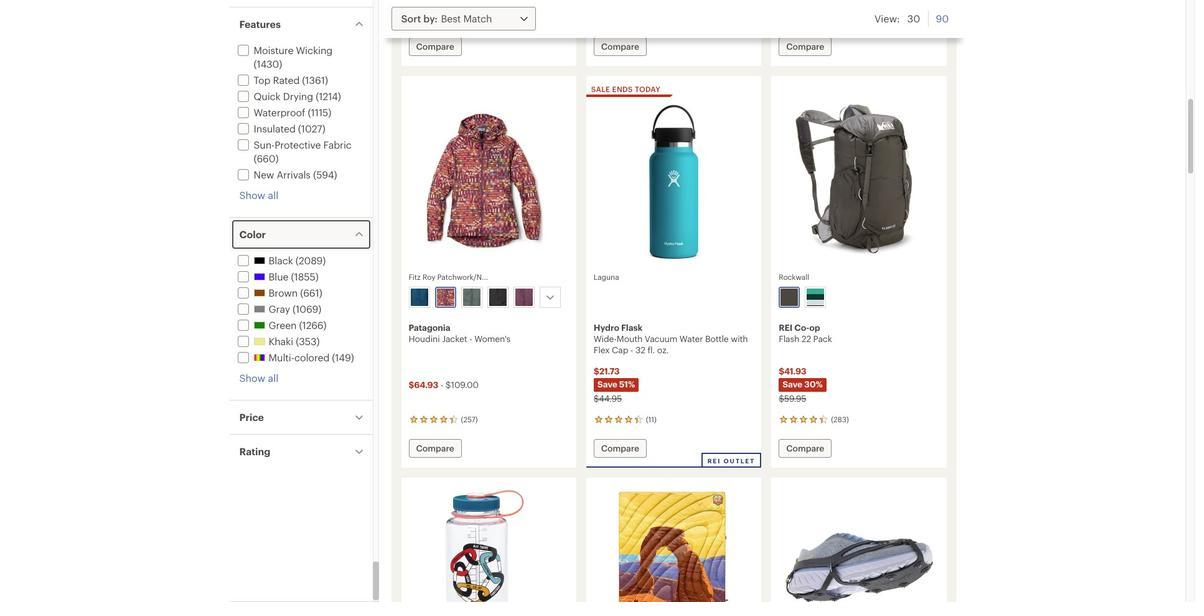 Task type: describe. For each thing, give the bounding box(es) containing it.
rumpl original puffy blanket - national park 0 image
[[594, 485, 754, 602]]

(1115)
[[308, 106, 331, 118]]

colored
[[294, 352, 329, 363]]

fl.
[[648, 345, 655, 355]]

hydro flask wide-mouth vacuum water bottle with flex cap - 32 fl. oz. 0 image
[[594, 100, 754, 265]]

cap
[[612, 345, 628, 355]]

hydro
[[594, 322, 619, 333]]

insulated link
[[235, 123, 296, 134]]

mouth
[[617, 334, 642, 344]]

all for (660)
[[268, 189, 278, 201]]

kahtoola nanospikes traction system - 1st generation 0 image
[[779, 485, 939, 602]]

(1361)
[[302, 74, 328, 86]]

moisture wicking (1430) top rated (1361) quick drying (1214) waterproof (1115) insulated (1027) sun-protective fabric (660) new arrivals (594)
[[254, 44, 352, 181]]

90
[[936, 12, 949, 24]]

group for patagonia houdini jacket - women's
[[406, 284, 570, 311]]

compare rei outlet
[[601, 443, 755, 465]]

new
[[254, 169, 274, 181]]

(1214)
[[316, 90, 341, 102]]

show all for (660)
[[239, 189, 278, 201]]

show for (660)
[[239, 189, 265, 201]]

houdini
[[409, 334, 440, 344]]

bottle
[[705, 334, 729, 344]]

$64.93 - $109.00
[[409, 380, 479, 390]]

color
[[239, 228, 266, 240]]

pack
[[813, 334, 832, 344]]

price button
[[229, 401, 373, 434]]

rated
[[273, 74, 300, 86]]

$64.93
[[409, 380, 438, 390]]

sun-
[[254, 139, 275, 151]]

flex
[[594, 345, 610, 355]]

waterproof
[[254, 106, 305, 118]]

patchwork/n...
[[437, 273, 488, 281]]

patagonia houdini jacket - women's
[[409, 322, 510, 344]]

oz.
[[657, 345, 669, 355]]

group for rei co-op flash 22 pack
[[776, 284, 941, 311]]

multi-colored link
[[235, 352, 329, 363]]

green
[[269, 319, 297, 331]]

insulated
[[254, 123, 296, 134]]

(425)
[[461, 13, 478, 22]]

32
[[635, 345, 645, 355]]

night plum image
[[515, 289, 532, 306]]

rei co-op flash 22 pack
[[779, 322, 832, 344]]

show all for (353)
[[239, 372, 278, 384]]

water
[[680, 334, 703, 344]]

$109.00
[[446, 380, 479, 390]]

co-
[[794, 322, 809, 333]]

22
[[802, 334, 811, 344]]

gray
[[269, 303, 290, 315]]

wicking
[[296, 44, 332, 56]]

moisture
[[254, 44, 293, 56]]

$21.73 save 51% $44.95
[[594, 366, 635, 404]]

save for save 30%
[[782, 379, 802, 390]]

brown link
[[235, 287, 298, 299]]

top rated link
[[235, 74, 300, 86]]

sun-protective fabric link
[[235, 139, 352, 151]]

patagonia houdini jacket - women's 0 image
[[409, 100, 569, 265]]

teal lagoon image
[[807, 289, 824, 306]]

rockwall
[[779, 273, 809, 281]]

fitz
[[409, 273, 421, 281]]

$41.93
[[779, 366, 806, 377]]

(11)
[[646, 415, 657, 424]]

waterproof link
[[235, 106, 305, 118]]

multi-
[[269, 352, 294, 363]]

laguna
[[594, 273, 619, 281]]

features button
[[229, 7, 373, 41]]

(283)
[[831, 415, 849, 424]]

$44.95
[[594, 393, 622, 404]]

roy
[[423, 273, 435, 281]]

khaki link
[[235, 335, 293, 347]]

moisture wicking link
[[235, 44, 332, 56]]

blue link
[[235, 271, 288, 283]]

jacket
[[442, 334, 467, 344]]

$21.73
[[594, 366, 620, 377]]

color button
[[229, 218, 373, 251]]

(661)
[[298, 287, 322, 299]]



Task type: vqa. For each thing, say whether or not it's contained in the screenshot.


Task type: locate. For each thing, give the bounding box(es) containing it.
save down '$41.93'
[[782, 379, 802, 390]]

multi-colored
[[269, 352, 329, 363]]

90 link
[[936, 11, 949, 27]]

arrivals
[[277, 169, 311, 181]]

top
[[254, 74, 270, 86]]

2 vertical spatial -
[[441, 380, 443, 390]]

women's
[[474, 334, 510, 344]]

show all
[[239, 189, 278, 201], [239, 372, 278, 384]]

compare
[[416, 41, 454, 52], [601, 41, 639, 52], [786, 41, 824, 52], [416, 443, 454, 454], [601, 443, 639, 454], [786, 443, 824, 454]]

green link
[[235, 319, 297, 331]]

2 show all from the top
[[239, 372, 278, 384]]

nouveau green image
[[463, 289, 480, 306]]

save inside the $41.93 save 30% $59.95
[[782, 379, 802, 390]]

1 group from the left
[[406, 284, 570, 311]]

2 show all button from the top
[[239, 372, 278, 385]]

(257)
[[461, 415, 478, 424]]

outlet
[[724, 457, 755, 465]]

0 horizontal spatial -
[[441, 380, 443, 390]]

brown
[[269, 287, 298, 299]]

rockwall image
[[781, 289, 798, 306]]

vacuum
[[645, 334, 677, 344]]

khaki
[[269, 335, 293, 347]]

- right jacket
[[469, 334, 472, 344]]

1 vertical spatial rei
[[707, 457, 721, 465]]

0 horizontal spatial group
[[406, 284, 570, 311]]

(2089)
[[293, 255, 326, 266]]

0 vertical spatial -
[[469, 334, 472, 344]]

all down 'new arrivals' link
[[268, 189, 278, 201]]

ends
[[612, 85, 633, 93]]

show down new
[[239, 189, 265, 201]]

fabric
[[323, 139, 352, 151]]

rating button
[[229, 435, 373, 469]]

(1430)
[[254, 58, 282, 70]]

(1069)
[[290, 303, 321, 315]]

1 show all from the top
[[239, 189, 278, 201]]

1 horizontal spatial group
[[776, 284, 941, 311]]

show all down new
[[239, 189, 278, 201]]

all for (353)
[[268, 372, 278, 384]]

blue
[[269, 271, 288, 283]]

51%
[[619, 379, 635, 390]]

quick
[[254, 90, 280, 102]]

0 vertical spatial rei
[[779, 322, 793, 333]]

protective
[[275, 139, 321, 151]]

save inside $21.73 save 51% $44.95
[[597, 379, 617, 390]]

fitz roy patchwork/night plum image
[[437, 289, 454, 306]]

(1027)
[[298, 123, 325, 134]]

2 show from the top
[[239, 372, 265, 384]]

0 horizontal spatial rei
[[707, 457, 721, 465]]

0 vertical spatial all
[[268, 189, 278, 201]]

sale
[[591, 85, 610, 93]]

show for (353)
[[239, 372, 265, 384]]

2 all from the top
[[268, 372, 278, 384]]

show all down multi-
[[239, 372, 278, 384]]

rei inside compare rei outlet
[[707, 457, 721, 465]]

1 vertical spatial -
[[630, 345, 633, 355]]

1 vertical spatial show
[[239, 372, 265, 384]]

rei co-op nalgene sustain graphic wide-mouth water bottle - 32 fl. oz. 0 image
[[409, 485, 569, 602]]

group down patchwork/n...
[[406, 284, 570, 311]]

all down multi-
[[268, 372, 278, 384]]

rating
[[239, 446, 270, 457]]

(353)
[[293, 335, 320, 347]]

(149)
[[329, 352, 354, 363]]

0 vertical spatial show all button
[[239, 189, 278, 202]]

30%
[[804, 379, 823, 390]]

1 show all button from the top
[[239, 189, 278, 202]]

1 all from the top
[[268, 189, 278, 201]]

rei inside rei co-op flash 22 pack
[[779, 322, 793, 333]]

features
[[239, 18, 281, 30]]

1 vertical spatial show all button
[[239, 372, 278, 385]]

black
[[269, 255, 293, 266]]

price
[[239, 411, 264, 423]]

group up op
[[776, 284, 941, 311]]

save
[[597, 379, 617, 390], [782, 379, 802, 390]]

expand color swatches image
[[542, 290, 557, 305]]

save for save 51%
[[597, 379, 617, 390]]

show down multi-colored link on the bottom left
[[239, 372, 265, 384]]

drying
[[283, 90, 313, 102]]

black link
[[235, 255, 293, 266]]

op
[[809, 322, 820, 333]]

1 save from the left
[[597, 379, 617, 390]]

rei left outlet at bottom right
[[707, 457, 721, 465]]

rei
[[779, 322, 793, 333], [707, 457, 721, 465]]

black image
[[489, 289, 506, 306]]

flask
[[621, 322, 642, 333]]

rei up flash
[[779, 322, 793, 333]]

show all button down multi-
[[239, 372, 278, 385]]

view:
[[874, 12, 900, 24]]

$59.95
[[779, 393, 806, 404]]

- right $64.93
[[441, 380, 443, 390]]

0 vertical spatial show all
[[239, 189, 278, 201]]

hydro flask wide-mouth vacuum water bottle with flex cap - 32 fl. oz.
[[594, 322, 748, 355]]

2 horizontal spatial -
[[630, 345, 633, 355]]

(1855)
[[288, 271, 318, 283]]

- inside patagonia houdini jacket - women's
[[469, 334, 472, 344]]

flash
[[779, 334, 799, 344]]

1 show from the top
[[239, 189, 265, 201]]

today
[[635, 85, 660, 93]]

patagonia
[[409, 322, 450, 333]]

(1266)
[[297, 319, 327, 331]]

new arrivals link
[[235, 169, 311, 181]]

all
[[268, 189, 278, 201], [268, 372, 278, 384]]

2 group from the left
[[776, 284, 941, 311]]

sale ends today
[[591, 85, 660, 93]]

show
[[239, 189, 265, 201], [239, 372, 265, 384]]

lagom blue image
[[410, 289, 428, 306]]

1 vertical spatial show all
[[239, 372, 278, 384]]

with
[[731, 334, 748, 344]]

wide-
[[594, 334, 617, 344]]

- left the 32
[[630, 345, 633, 355]]

show all button for (353)
[[239, 372, 278, 385]]

(594)
[[313, 169, 337, 181]]

0 horizontal spatial save
[[597, 379, 617, 390]]

show all button for (660)
[[239, 189, 278, 202]]

save down $21.73
[[597, 379, 617, 390]]

- inside hydro flask wide-mouth vacuum water bottle with flex cap - 32 fl. oz.
[[630, 345, 633, 355]]

0 vertical spatial show
[[239, 189, 265, 201]]

2 save from the left
[[782, 379, 802, 390]]

1 horizontal spatial rei
[[779, 322, 793, 333]]

compare inside compare rei outlet
[[601, 443, 639, 454]]

1 horizontal spatial save
[[782, 379, 802, 390]]

fitz roy patchwork/n...
[[409, 273, 488, 281]]

(660)
[[254, 152, 278, 164]]

1 vertical spatial all
[[268, 372, 278, 384]]

gray link
[[235, 303, 290, 315]]

rei co-op flash 22 pack 0 image
[[779, 100, 939, 265]]

group
[[406, 284, 570, 311], [776, 284, 941, 311]]

show all button down new
[[239, 189, 278, 202]]

1 horizontal spatial -
[[469, 334, 472, 344]]

30
[[907, 12, 920, 24]]



